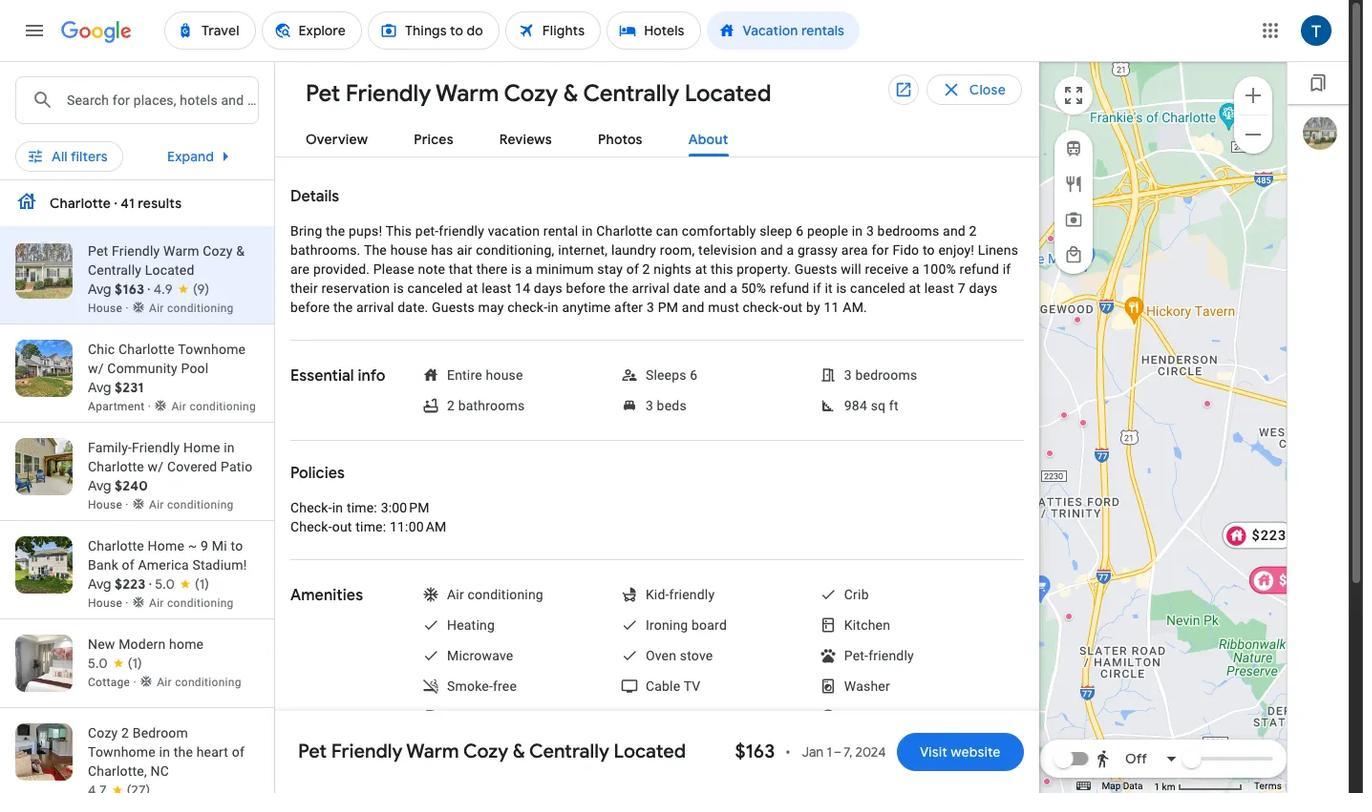 Task type: vqa. For each thing, say whether or not it's contained in the screenshot.
48 min
no



Task type: describe. For each thing, give the bounding box(es) containing it.
0 vertical spatial time:
[[347, 501, 377, 516]]

all for all filters (1)
[[52, 142, 68, 160]]

check-in time: 3:00 pm check-out time: 11:00 am
[[290, 501, 447, 535]]

and down this
[[704, 281, 727, 296]]

w/ inside "chic charlotte townhome w/ community pool avg $231"
[[88, 361, 104, 376]]

0 vertical spatial 5 out of 5 stars from 1 reviews image
[[155, 575, 209, 594]]

apartment ·
[[88, 400, 154, 414]]

0 horizontal spatial 6
[[690, 368, 698, 383]]

all filters (1)
[[52, 142, 126, 160]]

no for no beach access
[[646, 740, 663, 756]]

sort by button
[[820, 136, 931, 166]]

nc
[[151, 764, 169, 780]]

sleeps 6
[[646, 368, 698, 383]]

patio
[[221, 460, 253, 475]]

clear image
[[324, 87, 347, 110]]

2 vertical spatial located
[[614, 740, 686, 764]]

home inside family-friendly home in charlotte w/ covered patio avg $240
[[184, 440, 220, 456]]

rooms
[[600, 142, 643, 160]]

no for no fitness center
[[844, 771, 862, 786]]

conditioning down the pool
[[190, 400, 256, 414]]

a left 50%
[[730, 281, 738, 296]]

$251 link
[[1222, 522, 1296, 549]]

laundry
[[611, 243, 657, 258]]

house · for of
[[88, 597, 132, 611]]

community
[[107, 361, 178, 376]]

house inside bring the pups! this pet-friendly vacation rental in charlotte can comfortably sleep 6 people in 3 bedrooms and 2 bathrooms. the house has air conditioning, internet, laundry room, television and a grassy area for fido to enjoy! linens are provided. please note that there is a minimum stay of 2 nights at this property. guests will receive a 100% refund if their reservation is canceled at least 14 days before the arrival date and a 50% refund if it is canceled at least 7 days before the arrival date. guests may check-in anytime after 3 pm and must check-out by 11 am.
[[390, 243, 428, 258]]

air down 4.9
[[149, 302, 164, 315]]

$132
[[1193, 752, 1222, 766]]

washer
[[844, 679, 890, 695]]

2 check- from the top
[[290, 520, 332, 535]]

friendly inside bring the pups! this pet-friendly vacation rental in charlotte can comfortably sleep 6 people in 3 bedrooms and 2 bathrooms. the house has air conditioning, internet, laundry room, television and a grassy area for fido to enjoy! linens are provided. please note that there is a minimum stay of 2 nights at this property. guests will receive a 100% refund if their reservation is canceled at least 14 days before the arrival date and a 50% refund if it is canceled at least 7 days before the arrival date. guests may check-in anytime after 3 pm and must check-out by 11 am.
[[439, 224, 484, 239]]

in up area at the right of the page
[[852, 224, 863, 239]]

all filters (1) button
[[15, 136, 141, 166]]

am.
[[843, 300, 868, 315]]

kid-friendly
[[646, 588, 715, 603]]

parking
[[477, 710, 523, 725]]

warm inside heading
[[436, 79, 499, 108]]

saved items element
[[1288, 62, 1357, 104]]

bring the pups! this pet-friendly vacation rental in charlotte can comfortably sleep 6 people in 3 bedrooms and 2 bathrooms. the house has air conditioning, internet, laundry room, television and a grassy area for fido to enjoy! linens are provided. please note that there is a minimum stay of 2 nights at this property. guests will receive a 100% refund if their reservation is canceled at least 14 days before the arrival date and a 50% refund if it is canceled at least 7 days before the arrival date. guests may check-in anytime after 3 pm and must check-out by 11 am.
[[290, 224, 1019, 315]]

1 horizontal spatial if
[[1003, 262, 1011, 277]]

$163 inside pet friendly warm cozy & centrally located avg $163 ·
[[115, 281, 144, 298]]

2 down laundry
[[643, 262, 650, 277]]

charlotte · 41 results heading
[[50, 192, 182, 215]]

to inside charlotte home ~ 9 mi to bank of america stadium! avg $223 ·
[[231, 539, 243, 554]]

rental
[[543, 224, 578, 239]]

conditioning up heating
[[468, 588, 544, 603]]

2 least from the left
[[925, 281, 954, 296]]

townhome inside "chic charlotte townhome w/ community pool avg $231"
[[178, 342, 246, 357]]

14
[[515, 281, 530, 296]]

linens
[[978, 243, 1019, 258]]

sleeps
[[646, 368, 687, 383]]

Check-out text field
[[614, 75, 772, 119]]

filters for all filters (1)
[[71, 142, 108, 160]]

stove
[[680, 649, 713, 664]]

2 horizontal spatial at
[[909, 281, 921, 296]]

Search for places, hotels and more text field
[[66, 77, 258, 123]]

beds
[[657, 398, 687, 414]]

avg inside charlotte home ~ 9 mi to bank of america stadium! avg $223 ·
[[88, 576, 111, 593]]

free for free parking
[[447, 710, 474, 725]]

and down date
[[682, 300, 705, 315]]

off button
[[1091, 737, 1184, 783]]

Check-in text field
[[428, 75, 583, 119]]

0 horizontal spatial is
[[394, 281, 404, 296]]

townhome inside cozy 2 bedroom townhome in the heart of charlotte, nc
[[88, 745, 156, 761]]

w/ inside family-friendly home in charlotte w/ covered patio avg $240
[[148, 460, 164, 475]]

1 vertical spatial amenities
[[290, 587, 363, 606]]

zoom in map image
[[1242, 84, 1265, 107]]

price button
[[149, 136, 246, 166]]

in up internet,
[[582, 224, 593, 239]]

free wi-fi
[[646, 710, 706, 725]]

jan
[[802, 744, 824, 761]]

board
[[692, 618, 727, 633]]

0 horizontal spatial arrival
[[356, 300, 394, 315]]

1 check- from the left
[[508, 300, 548, 315]]

a down "sleep"
[[787, 243, 794, 258]]

bedrooms inside bring the pups! this pet-friendly vacation rental in charlotte can comfortably sleep 6 people in 3 bedrooms and 2 bathrooms. the house has air conditioning, internet, laundry room, television and a grassy area for fido to enjoy! linens are provided. please note that there is a minimum stay of 2 nights at this property. guests will receive a 100% refund if their reservation is canceled at least 14 days before the arrival date and a 50% refund if it is canceled at least 7 days before the arrival date. guests may check-in anytime after 3 pm and must check-out by 11 am.
[[878, 224, 940, 239]]

4.7 out of 5 stars from 27 reviews image
[[88, 782, 150, 794]]

air conditioning up heating
[[447, 588, 544, 603]]

enjoy!
[[939, 243, 975, 258]]

(9)
[[193, 281, 210, 298]]

located inside heading
[[685, 79, 771, 108]]

price
[[181, 142, 214, 160]]

filters for all filters
[[71, 148, 108, 165]]

prices
[[414, 131, 454, 148]]

and down "sleep"
[[761, 243, 783, 258]]

family-
[[88, 440, 132, 456]]

1 horizontal spatial arrival
[[632, 281, 670, 296]]

rooms button
[[567, 136, 675, 166]]

3 beds
[[646, 398, 687, 414]]

free parking
[[447, 710, 523, 725]]

984
[[844, 398, 868, 414]]

centrally inside pet friendly warm cozy & centrally located avg $163 ·
[[88, 263, 142, 278]]

no for no airport shuttle
[[844, 710, 862, 725]]

amenities inside popup button
[[716, 142, 780, 160]]

view larger map image
[[1062, 84, 1085, 107]]

northlake gem minutes from uptown image
[[1047, 235, 1055, 242]]

house · for avg
[[88, 302, 132, 315]]

details
[[290, 187, 339, 206]]

air down family-friendly home in charlotte w/ covered patio avg $240 in the left of the page
[[149, 499, 164, 512]]

0 vertical spatial guests
[[795, 262, 838, 277]]

free for free wi-fi
[[646, 710, 672, 725]]

in inside family-friendly home in charlotte w/ covered patio avg $240
[[224, 440, 235, 456]]

1 vertical spatial 5 out of 5 stars from 1 reviews image
[[88, 654, 142, 674]]

conditioning,
[[476, 243, 555, 258]]

km
[[1162, 782, 1176, 793]]

located inside pet friendly warm cozy & centrally located avg $163 ·
[[145, 263, 194, 278]]

property.
[[737, 262, 791, 277]]

conditioning down stadium!
[[167, 597, 234, 611]]

3 left beds
[[646, 398, 653, 414]]

984 sq ft
[[844, 398, 899, 414]]

$163 inside map region
[[1279, 572, 1314, 588]]

air conditioning down covered
[[149, 499, 234, 512]]

vacation
[[488, 224, 540, 239]]

fitness
[[865, 771, 907, 786]]

kitchen
[[844, 618, 891, 633]]

2 check- from the left
[[743, 300, 783, 315]]

ironing board
[[646, 618, 727, 633]]

air conditioning down 4.9 out of 5 stars from 9 reviews 'image'
[[149, 302, 234, 315]]

map
[[1102, 782, 1121, 792]]

warm inside pet friendly warm cozy & centrally located avg $163 ·
[[163, 244, 199, 259]]

new
[[88, 637, 115, 653]]

1 km button
[[1149, 781, 1249, 794]]

the down reservation
[[333, 300, 353, 315]]

the
[[364, 243, 387, 258]]

filters form
[[15, 61, 931, 193]]

sort by
[[852, 142, 898, 160]]

reviews
[[499, 131, 552, 148]]

1 check- from the top
[[290, 501, 332, 516]]

pups!
[[349, 224, 382, 239]]

can
[[656, 224, 678, 239]]

(1) for the bottommost 5 out of 5 stars from 1 reviews image
[[128, 655, 142, 673]]

overview
[[306, 131, 368, 148]]

conditioning down (9)
[[167, 302, 234, 315]]

& inside pet friendly warm cozy & centrally located avg $163 ·
[[236, 244, 245, 259]]

5.0 for the bottommost 5 out of 5 stars from 1 reviews image
[[88, 655, 108, 673]]

about
[[689, 131, 728, 148]]

open in new tab image
[[895, 81, 913, 99]]

kid-
[[646, 588, 669, 603]]

guest rating button
[[415, 136, 560, 166]]

sleep
[[760, 224, 793, 239]]

air down "chic charlotte townhome w/ community pool avg $231"
[[171, 400, 186, 414]]

air conditioning down home
[[157, 676, 241, 690]]

the up bathrooms.
[[326, 224, 345, 239]]

friendly inside heading
[[346, 79, 431, 108]]

pet friendly warm cozy & centrally located heading
[[290, 76, 771, 109]]

cozy, boho inspired farmhouse! image
[[1046, 450, 1054, 457]]

$132 link
[[1168, 748, 1230, 771]]

$251
[[1252, 527, 1287, 544]]

1 vertical spatial time:
[[356, 520, 386, 535]]

property
[[286, 142, 342, 160]]

no for no balcony
[[447, 740, 465, 756]]

shuttle
[[910, 710, 952, 725]]

airport
[[865, 710, 906, 725]]

2 vertical spatial &
[[513, 740, 525, 764]]

friendly for pet-friendly
[[869, 649, 914, 664]]

2 days from the left
[[969, 281, 998, 296]]

1 vertical spatial if
[[813, 281, 821, 296]]

3 up 984
[[844, 368, 852, 383]]

air conditioning down the pool
[[171, 400, 256, 414]]

by inside bring the pups! this pet-friendly vacation rental in charlotte can comfortably sleep 6 people in 3 bedrooms and 2 bathrooms. the house has air conditioning, internet, laundry room, television and a grassy area for fido to enjoy! linens are provided. please note that there is a minimum stay of 2 nights at this property. guests will receive a 100% refund if their reservation is canceled at least 14 days before the arrival date and a 50% refund if it is canceled at least 7 days before the arrival date. guests may check-in anytime after 3 pm and must check-out by 11 am.
[[806, 300, 821, 315]]

fido
[[893, 243, 919, 258]]

their
[[290, 281, 318, 296]]

pet friendly lovely 5/2 minutes from uptown with king bed image
[[1043, 778, 1051, 786]]

may
[[478, 300, 504, 315]]

are
[[290, 262, 310, 277]]

after
[[614, 300, 643, 315]]

1 vertical spatial pet friendly warm cozy & centrally located
[[298, 740, 686, 764]]

has
[[431, 243, 453, 258]]

and up enjoy!
[[943, 224, 966, 239]]

0 horizontal spatial guests
[[432, 300, 475, 315]]

1 horizontal spatial at
[[695, 262, 707, 277]]

friendly for kid-friendly
[[669, 588, 715, 603]]

a up the 14
[[525, 262, 533, 277]]

crib
[[844, 588, 869, 603]]

1 horizontal spatial $163
[[735, 740, 775, 764]]

3 up for
[[866, 224, 874, 239]]

smoke-free
[[447, 679, 517, 695]]

1 horizontal spatial is
[[511, 262, 522, 277]]

1 horizontal spatial before
[[566, 281, 606, 296]]



Task type: locate. For each thing, give the bounding box(es) containing it.
2 avg from the top
[[88, 379, 111, 397]]

home
[[184, 440, 220, 456], [148, 539, 184, 554]]

cozy up reviews
[[504, 79, 558, 108]]

6 right "sleep"
[[796, 224, 804, 239]]

house
[[390, 243, 428, 258], [486, 368, 523, 383]]

provided.
[[313, 262, 370, 277]]

0 horizontal spatial if
[[813, 281, 821, 296]]

in up patio
[[224, 440, 235, 456]]

2 inside cozy 2 bedroom townhome in the heart of charlotte, nc
[[121, 726, 129, 741]]

1 horizontal spatial (1)
[[128, 655, 142, 673]]

2 vertical spatial warm
[[406, 740, 459, 764]]

0 horizontal spatial at
[[466, 281, 478, 296]]

1 vertical spatial $163
[[1279, 572, 1314, 588]]

1 house · from the top
[[88, 302, 132, 315]]

free left wi-
[[646, 710, 672, 725]]

5.0 for topmost 5 out of 5 stars from 1 reviews image
[[155, 576, 175, 593]]

1 avg from the top
[[88, 281, 111, 298]]

cozy up (9)
[[203, 244, 233, 259]]

charlotte inside family-friendly home in charlotte w/ covered patio avg $240
[[88, 460, 144, 475]]

0 horizontal spatial by
[[806, 300, 821, 315]]

before down their in the left top of the page
[[290, 300, 330, 315]]

expand button
[[144, 134, 260, 180]]

1 canceled from the left
[[408, 281, 463, 296]]

7
[[958, 281, 966, 296]]

1 horizontal spatial house
[[486, 368, 523, 383]]

cozy up charlotte,
[[88, 726, 118, 741]]

refund down property.
[[770, 281, 810, 296]]

0 horizontal spatial check-
[[508, 300, 548, 315]]

canceled down note
[[408, 281, 463, 296]]

cozy inside pet friendly warm cozy & centrally located heading
[[504, 79, 558, 108]]

2024
[[856, 744, 886, 761]]

pet friendly warm cozy & centrally located
[[306, 79, 771, 108], [298, 740, 686, 764]]

1 vertical spatial ·
[[149, 576, 152, 593]]

warm up prices
[[436, 79, 499, 108]]

2 vertical spatial house ·
[[88, 597, 132, 611]]

0 vertical spatial 6
[[796, 224, 804, 239]]

air conditioning up home
[[149, 597, 234, 611]]

of inside cozy 2 bedroom townhome in the heart of charlotte, nc
[[232, 745, 245, 761]]

to inside bring the pups! this pet-friendly vacation rental in charlotte can comfortably sleep 6 people in 3 bedrooms and 2 bathrooms. the house has air conditioning, internet, laundry room, television and a grassy area for fido to enjoy! linens are provided. please note that there is a minimum stay of 2 nights at this property. guests will receive a 100% refund if their reservation is canceled at least 14 days before the arrival date and a 50% refund if it is canceled at least 7 days before the arrival date. guests may check-in anytime after 3 pm and must check-out by 11 am.
[[923, 243, 935, 258]]

there
[[476, 262, 508, 277]]

map region
[[796, 22, 1363, 794]]

0 horizontal spatial amenities
[[290, 587, 363, 606]]

map data
[[1102, 782, 1143, 792]]

wi-
[[676, 710, 695, 725]]

at down 'fido'
[[909, 281, 921, 296]]

1 horizontal spatial least
[[925, 281, 954, 296]]

sort
[[852, 142, 879, 160]]

1 horizontal spatial refund
[[960, 262, 999, 277]]

avg left $240
[[88, 478, 111, 495]]

6 right the sleeps
[[690, 368, 698, 383]]

2 horizontal spatial friendly
[[869, 649, 914, 664]]

at left this
[[695, 262, 707, 277]]

data
[[1123, 782, 1143, 792]]

of inside bring the pups! this pet-friendly vacation rental in charlotte can comfortably sleep 6 people in 3 bedrooms and 2 bathrooms. the house has air conditioning, internet, laundry room, television and a grassy area for fido to enjoy! linens are provided. please note that there is a minimum stay of 2 nights at this property. guests will receive a 100% refund if their reservation is canceled at least 14 days before the arrival date and a 50% refund if it is canceled at least 7 days before the arrival date. guests may check-in anytime after 3 pm and must check-out by 11 am.
[[626, 262, 639, 277]]

2 vertical spatial pet
[[298, 740, 327, 764]]

2 horizontal spatial is
[[836, 281, 847, 296]]

3 avg from the top
[[88, 478, 111, 495]]

photos
[[598, 131, 643, 148]]

centrally down charlotte · 41 results heading
[[88, 263, 142, 278]]

before
[[566, 281, 606, 296], [290, 300, 330, 315]]

conditioning
[[167, 302, 234, 315], [190, 400, 256, 414], [167, 499, 234, 512], [468, 588, 544, 603], [167, 597, 234, 611], [175, 676, 241, 690]]

pet inside pet friendly warm cozy & centrally located avg $163 ·
[[88, 244, 108, 259]]

america
[[138, 558, 189, 573]]

0 horizontal spatial (1)
[[111, 142, 126, 160]]

0 horizontal spatial refund
[[770, 281, 810, 296]]

1 vertical spatial (1)
[[195, 576, 209, 593]]

0 vertical spatial check-
[[290, 501, 332, 516]]

bedroom
[[133, 726, 188, 741]]

0 horizontal spatial least
[[482, 281, 512, 296]]

0 vertical spatial pet friendly warm cozy & centrally located
[[306, 79, 771, 108]]

charlotte inside charlotte home ~ 9 mi to bank of america stadium! avg $223 ·
[[88, 539, 144, 554]]

1 vertical spatial w/
[[148, 460, 164, 475]]

1 horizontal spatial guests
[[795, 262, 838, 277]]

located
[[685, 79, 771, 108], [145, 263, 194, 278], [614, 740, 686, 764]]

the down stay
[[609, 281, 629, 296]]

100%
[[923, 262, 956, 277]]

in down bedroom
[[159, 745, 170, 761]]

1 horizontal spatial canceled
[[850, 281, 906, 296]]

bedrooms up 'fido'
[[878, 224, 940, 239]]

that
[[449, 262, 473, 277]]

0 horizontal spatial friendly
[[439, 224, 484, 239]]

5 out of 5 stars from 1 reviews image up cottage ·
[[88, 654, 142, 674]]

located down the free wi-fi
[[614, 740, 686, 764]]

1 all from the top
[[52, 142, 68, 160]]

0 horizontal spatial days
[[534, 281, 563, 296]]

2 horizontal spatial of
[[626, 262, 639, 277]]

new modern home image
[[1080, 419, 1087, 427]]

in inside the check-in time: 3:00 pm check-out time: 11:00 am
[[332, 501, 343, 516]]

1 vertical spatial located
[[145, 263, 194, 278]]

bedrooms
[[878, 224, 940, 239], [856, 368, 918, 383]]

0 vertical spatial $163
[[115, 281, 144, 298]]

0 vertical spatial ·
[[148, 281, 150, 298]]

check-
[[508, 300, 548, 315], [743, 300, 783, 315]]

house up "bathrooms"
[[486, 368, 523, 383]]

days down "minimum" on the top of the page
[[534, 281, 563, 296]]

1 horizontal spatial check-
[[743, 300, 783, 315]]

$163 down the "$251"
[[1279, 572, 1314, 588]]

1 horizontal spatial 6
[[796, 224, 804, 239]]

1 km
[[1155, 782, 1178, 793]]

1 vertical spatial house ·
[[88, 499, 132, 512]]

5.0
[[155, 576, 175, 593], [88, 655, 108, 673]]

terms
[[1254, 782, 1282, 792]]

2 vertical spatial friendly
[[869, 649, 914, 664]]

· right $223
[[149, 576, 152, 593]]

comfortably
[[682, 224, 756, 239]]

air down new modern home
[[157, 676, 172, 690]]

least down 100%
[[925, 281, 954, 296]]

friendly down kitchen
[[869, 649, 914, 664]]

modern
[[119, 637, 166, 653]]

0 horizontal spatial before
[[290, 300, 330, 315]]

bank
[[88, 558, 118, 573]]

heating
[[447, 618, 495, 633]]

· inside pet friendly warm cozy & centrally located avg $163 ·
[[148, 281, 150, 298]]

guests down grassy
[[795, 262, 838, 277]]

0 horizontal spatial 5 out of 5 stars from 1 reviews image
[[88, 654, 142, 674]]

1 days from the left
[[534, 281, 563, 296]]

1 vertical spatial check-
[[290, 520, 332, 535]]

in left anytime
[[548, 300, 559, 315]]

(1) down modern on the bottom of the page
[[128, 655, 142, 673]]

1 vertical spatial &
[[236, 244, 245, 259]]

0 horizontal spatial &
[[236, 244, 245, 259]]

pet friendly warm cozy & centrally located up reviews
[[306, 79, 771, 108]]

mi
[[212, 539, 227, 554]]

of right heart
[[232, 745, 245, 761]]

no airport shuttle
[[844, 710, 952, 725]]

filters
[[71, 142, 108, 160], [71, 148, 108, 165]]

by inside popup button
[[883, 142, 898, 160]]

1 vertical spatial 5.0
[[88, 655, 108, 673]]

2 vertical spatial of
[[232, 745, 245, 761]]

days
[[534, 281, 563, 296], [969, 281, 998, 296]]

1 vertical spatial before
[[290, 300, 330, 315]]

home inside charlotte home ~ 9 mi to bank of america stadium! avg $223 ·
[[148, 539, 184, 554]]

0 vertical spatial arrival
[[632, 281, 670, 296]]

new modern home
[[88, 637, 204, 653]]

0 vertical spatial located
[[685, 79, 771, 108]]

1 vertical spatial refund
[[770, 281, 810, 296]]

0 horizontal spatial of
[[122, 558, 135, 573]]

(1) for topmost 5 out of 5 stars from 1 reviews image
[[195, 576, 209, 593]]

$223
[[115, 576, 146, 593]]

9
[[201, 539, 208, 554]]

charlotte inside "chic charlotte townhome w/ community pool avg $231"
[[118, 342, 175, 357]]

$163 left •
[[735, 740, 775, 764]]

1 vertical spatial by
[[806, 300, 821, 315]]

2
[[969, 224, 977, 239], [643, 262, 650, 277], [447, 398, 455, 414], [121, 726, 129, 741]]

luxury apt minutes from uptown! image
[[1074, 316, 1082, 323]]

filters inside form
[[71, 142, 108, 160]]

bedrooms up ft at the right bottom of the page
[[856, 368, 918, 383]]

if left it
[[813, 281, 821, 296]]

all inside filters form
[[52, 142, 68, 160]]

0 vertical spatial of
[[626, 262, 639, 277]]

canceled down receive
[[850, 281, 906, 296]]

arrival up 'pm'
[[632, 281, 670, 296]]

friendly inside family-friendly home in charlotte w/ covered patio avg $240
[[132, 440, 180, 456]]

1 horizontal spatial 5.0
[[155, 576, 175, 593]]

chic charlotte townhome w/ community pool avg $231
[[88, 342, 246, 397]]

out down policies
[[332, 520, 352, 535]]

0 vertical spatial bedrooms
[[878, 224, 940, 239]]

of for charlotte home ~ 9 mi to bank of america stadium! avg $223 ·
[[122, 558, 135, 573]]

at down that
[[466, 281, 478, 296]]

expand
[[167, 148, 214, 165]]

2 vertical spatial centrally
[[529, 740, 609, 764]]

0 vertical spatial amenities
[[716, 142, 780, 160]]

4 avg from the top
[[88, 576, 111, 593]]

is
[[511, 262, 522, 277], [394, 281, 404, 296], [836, 281, 847, 296]]

warm left the balcony
[[406, 740, 459, 764]]

no left elevator
[[844, 740, 862, 756]]

3 left 'pm'
[[647, 300, 655, 315]]

1 horizontal spatial out
[[783, 300, 803, 315]]

friendly inside pet friendly warm cozy & centrally located avg $163 ·
[[112, 244, 160, 259]]

least down there at top
[[482, 281, 512, 296]]

no for no elevator
[[844, 740, 862, 756]]

3:00 pm
[[381, 501, 430, 516]]

1 horizontal spatial 5 out of 5 stars from 1 reviews image
[[155, 575, 209, 594]]

1 vertical spatial home
[[148, 539, 184, 554]]

conditioning down home
[[175, 676, 241, 690]]

~
[[188, 539, 197, 554]]

tab list containing overview
[[275, 116, 1040, 158]]

2 canceled from the left
[[850, 281, 906, 296]]

no fitness center
[[844, 771, 949, 786]]

2 horizontal spatial &
[[564, 79, 578, 108]]

will
[[841, 262, 862, 277]]

pet-
[[844, 649, 869, 664]]

to
[[923, 243, 935, 258], [231, 539, 243, 554]]

guests left the may on the top of the page
[[432, 300, 475, 315]]

1 horizontal spatial &
[[513, 740, 525, 764]]

(1) inside the 'all filters (1)' button
[[111, 142, 126, 160]]

w/
[[88, 361, 104, 376], [148, 460, 164, 475]]

· inside charlotte home ~ 9 mi to bank of america stadium! avg $223 ·
[[149, 576, 152, 593]]

4.9 out of 5 stars from 9 reviews image
[[154, 280, 210, 299]]

11:00 am
[[390, 520, 447, 535]]

and
[[943, 224, 966, 239], [761, 243, 783, 258], [704, 281, 727, 296], [682, 300, 705, 315]]

no down jan 1 – 7, 2024
[[844, 771, 862, 786]]

1 vertical spatial guests
[[432, 300, 475, 315]]

to up 100%
[[923, 243, 935, 258]]

2 free from the left
[[646, 710, 672, 725]]

pet inside heading
[[306, 79, 340, 108]]

a down 'fido'
[[912, 262, 920, 277]]

0 horizontal spatial townhome
[[88, 745, 156, 761]]

house down this on the left top
[[390, 243, 428, 258]]

1 horizontal spatial by
[[883, 142, 898, 160]]

5 out of 5 stars from 1 reviews image
[[155, 575, 209, 594], [88, 654, 142, 674]]

cable
[[646, 679, 681, 695]]

pet
[[306, 79, 340, 108], [88, 244, 108, 259], [298, 740, 327, 764]]

the inside cozy 2 bedroom townhome in the heart of charlotte, nc
[[174, 745, 193, 761]]

no elevator
[[844, 740, 914, 756]]

cozy down free parking
[[463, 740, 508, 764]]

0 vertical spatial friendly
[[439, 224, 484, 239]]

0 horizontal spatial to
[[231, 539, 243, 554]]

pet friendly warm cozy & centrally located inside pet friendly warm cozy & centrally located heading
[[306, 79, 771, 108]]

charlotte up bank
[[88, 539, 144, 554]]

5.0 down america
[[155, 576, 175, 593]]

of up $223
[[122, 558, 135, 573]]

2 filters from the top
[[71, 148, 108, 165]]

out left 11
[[783, 300, 803, 315]]

of down laundry
[[626, 262, 639, 277]]

air down america
[[149, 597, 164, 611]]

it
[[825, 281, 833, 296]]

centrally right the balcony
[[529, 740, 609, 764]]

friendly up ironing board
[[669, 588, 715, 603]]

centrally inside heading
[[583, 79, 679, 108]]

ft
[[889, 398, 899, 414]]

pm
[[658, 300, 679, 315]]

luxury 2 bedroom minutes away from uptown image
[[1061, 411, 1068, 419]]

entire
[[447, 368, 482, 383]]

$163 link
[[1250, 567, 1340, 594]]

air up heating
[[447, 588, 464, 603]]

charlotte inside bring the pups! this pet-friendly vacation rental in charlotte can comfortably sleep 6 people in 3 bedrooms and 2 bathrooms. the house has air conditioning, internet, laundry room, television and a grassy area for fido to enjoy! linens are provided. please note that there is a minimum stay of 2 nights at this property. guests will receive a 100% refund if their reservation is canceled at least 14 days before the arrival date and a 50% refund if it is canceled at least 7 days before the arrival date. guests may check-in anytime after 3 pm and must check-out by 11 am.
[[596, 224, 653, 239]]

0 vertical spatial house ·
[[88, 302, 132, 315]]

visit website
[[921, 744, 1001, 761]]

before up anytime
[[566, 281, 606, 296]]

2 horizontal spatial (1)
[[195, 576, 209, 593]]

of for cozy 2 bedroom townhome in the heart of charlotte, nc
[[232, 745, 245, 761]]

cozy inside pet friendly warm cozy & centrally located avg $163 ·
[[203, 244, 233, 259]]

1 free from the left
[[447, 710, 474, 725]]

2 left bedroom
[[121, 726, 129, 741]]

2 down entire
[[447, 398, 455, 414]]

1 vertical spatial of
[[122, 558, 135, 573]]

located up 4.9
[[145, 263, 194, 278]]

& inside heading
[[564, 79, 578, 108]]

6 inside bring the pups! this pet-friendly vacation rental in charlotte can comfortably sleep 6 people in 3 bedrooms and 2 bathrooms. the house has air conditioning, internet, laundry room, television and a grassy area for fido to enjoy! linens are provided. please note that there is a minimum stay of 2 nights at this property. guests will receive a 100% refund if their reservation is canceled at least 14 days before the arrival date and a 50% refund if it is canceled at least 7 days before the arrival date. guests may check-in anytime after 3 pm and must check-out by 11 am.
[[796, 224, 804, 239]]

cozy 2 bedroom townhome in the heart of charlotte, nc link
[[0, 709, 274, 794]]

of inside charlotte home ~ 9 mi to bank of america stadium! avg $223 ·
[[122, 558, 135, 573]]

0 horizontal spatial house
[[390, 243, 428, 258]]

beach
[[667, 740, 704, 756]]

charlotte up community
[[118, 342, 175, 357]]

map data button
[[1102, 781, 1143, 794]]

check-
[[290, 501, 332, 516], [290, 520, 332, 535]]

0 horizontal spatial 5.0
[[88, 655, 108, 673]]

all
[[52, 142, 68, 160], [52, 148, 68, 165]]

cozy 2 bedroom townhome in the heart of charlotte, nc
[[88, 726, 245, 780]]

house · down $240
[[88, 499, 132, 512]]

is right it
[[836, 281, 847, 296]]

0 vertical spatial warm
[[436, 79, 499, 108]]

avg inside family-friendly home in charlotte w/ covered patio avg $240
[[88, 478, 111, 495]]

cable tv
[[646, 679, 701, 695]]

1 vertical spatial to
[[231, 539, 243, 554]]

entire house
[[447, 368, 523, 383]]

avg
[[88, 281, 111, 298], [88, 379, 111, 397], [88, 478, 111, 495], [88, 576, 111, 593]]

if down linens
[[1003, 262, 1011, 277]]

1 horizontal spatial townhome
[[178, 342, 246, 357]]

is down conditioning,
[[511, 262, 522, 277]]

avg down bank
[[88, 576, 111, 593]]

pool
[[181, 361, 209, 376]]

11
[[824, 300, 840, 315]]

out inside bring the pups! this pet-friendly vacation rental in charlotte can comfortably sleep 6 people in 3 bedrooms and 2 bathrooms. the house has air conditioning, internet, laundry room, television and a grassy area for fido to enjoy! linens are provided. please note that there is a minimum stay of 2 nights at this property. guests will receive a 100% refund if their reservation is canceled at least 14 days before the arrival date and a 50% refund if it is canceled at least 7 days before the arrival date. guests may check-in anytime after 3 pm and must check-out by 11 am.
[[783, 300, 803, 315]]

0 vertical spatial 5.0
[[155, 576, 175, 593]]

2 vertical spatial $163
[[735, 740, 775, 764]]

2 vertical spatial (1)
[[128, 655, 142, 673]]

1 vertical spatial warm
[[163, 244, 199, 259]]

1 vertical spatial centrally
[[88, 263, 142, 278]]

1 filters from the top
[[71, 142, 108, 160]]

zoom out map image
[[1242, 123, 1265, 146]]

1 – 7,
[[827, 744, 853, 761]]

pet friendly warm cozy & centrally located down free parking
[[298, 740, 686, 764]]

1 horizontal spatial of
[[232, 745, 245, 761]]

tab list
[[275, 116, 1040, 158]]

0 vertical spatial &
[[564, 79, 578, 108]]

amenities down the check-in time: 3:00 pm check-out time: 11:00 am
[[290, 587, 363, 606]]

the left heart
[[174, 745, 193, 761]]

saved items image
[[1309, 74, 1328, 93]]

home up covered
[[184, 440, 220, 456]]

television
[[699, 243, 757, 258]]

all filters button
[[15, 134, 123, 180]]

terms link
[[1254, 782, 1282, 792]]

2 up enjoy!
[[969, 224, 977, 239]]

0 vertical spatial townhome
[[178, 342, 246, 357]]

no left airport
[[844, 710, 862, 725]]

essential info
[[290, 367, 386, 386]]

·
[[148, 281, 150, 298], [149, 576, 152, 593]]

receive
[[865, 262, 909, 277]]

check- down the 14
[[508, 300, 548, 315]]

charming ranch in heart of charlotte image
[[1204, 400, 1211, 407]]

1 vertical spatial friendly
[[669, 588, 715, 603]]

cozy inside cozy 2 bedroom townhome in the heart of charlotte, nc
[[88, 726, 118, 741]]

0 vertical spatial by
[[883, 142, 898, 160]]

2 all from the top
[[52, 148, 68, 165]]

0 vertical spatial refund
[[960, 262, 999, 277]]

$231
[[115, 379, 144, 397]]

a vacation for all - queen city - charlotte, nc image
[[1065, 613, 1073, 621]]

(1) right all filters
[[111, 142, 126, 160]]

main menu image
[[23, 19, 46, 42]]

amenities down "check-out" "text box"
[[716, 142, 780, 160]]

please
[[373, 262, 415, 277]]

0 horizontal spatial $163
[[115, 281, 144, 298]]

guests
[[795, 262, 838, 277], [432, 300, 475, 315]]

covered
[[167, 460, 217, 475]]

out inside the check-in time: 3:00 pm check-out time: 11:00 am
[[332, 520, 352, 535]]

in inside cozy 2 bedroom townhome in the heart of charlotte, nc
[[159, 745, 170, 761]]

0 vertical spatial out
[[783, 300, 803, 315]]

access
[[708, 740, 751, 756]]

avg inside "chic charlotte townhome w/ community pool avg $231"
[[88, 379, 111, 397]]

1 vertical spatial bedrooms
[[856, 368, 918, 383]]

ironing
[[646, 618, 688, 633]]

all for all filters
[[52, 148, 68, 165]]

3 house · from the top
[[88, 597, 132, 611]]

check- down 50%
[[743, 300, 783, 315]]

conditioning down covered
[[167, 499, 234, 512]]

free down smoke-
[[447, 710, 474, 725]]

time: down 3:00 pm
[[356, 520, 386, 535]]

avg inside pet friendly warm cozy & centrally located avg $163 ·
[[88, 281, 111, 298]]

a
[[787, 243, 794, 258], [525, 262, 533, 277], [912, 262, 920, 277], [730, 281, 738, 296]]

2 house · from the top
[[88, 499, 132, 512]]

1 horizontal spatial days
[[969, 281, 998, 296]]

friendly
[[439, 224, 484, 239], [669, 588, 715, 603], [869, 649, 914, 664]]

time: left 3:00 pm
[[347, 501, 377, 516]]

keyboard shortcuts image
[[1077, 783, 1091, 791]]

1 least from the left
[[482, 281, 512, 296]]



